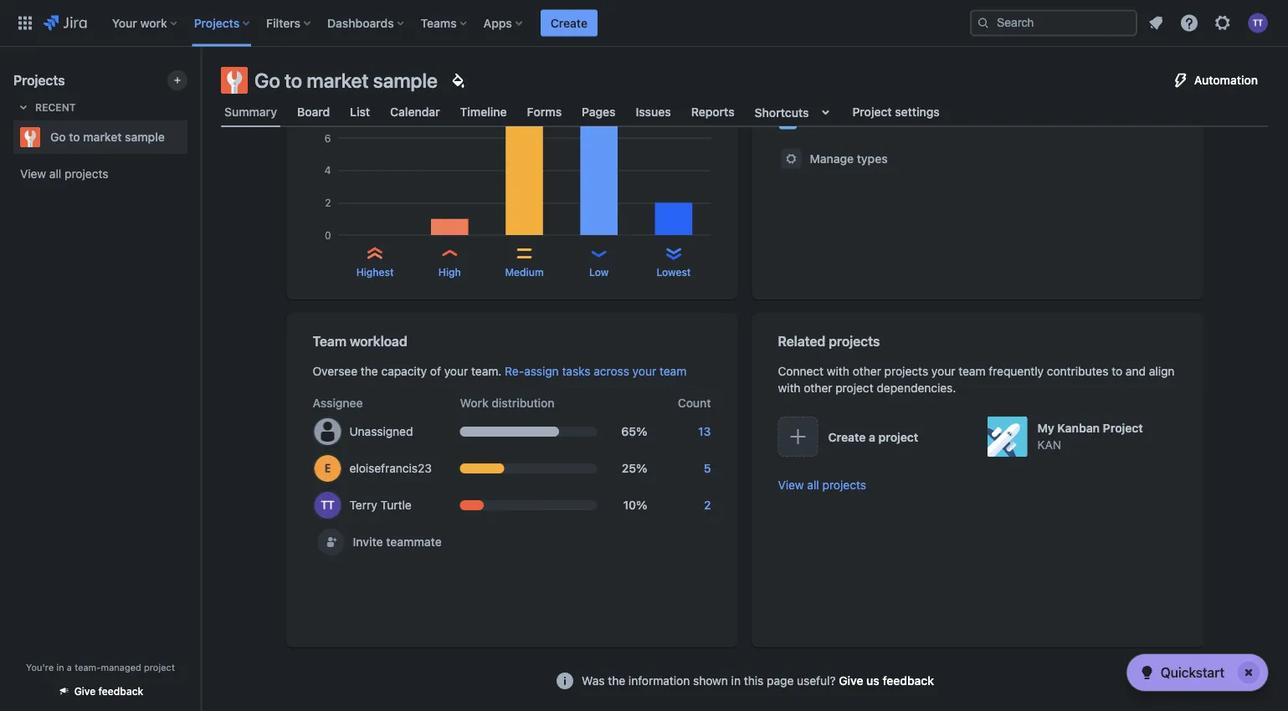Task type: locate. For each thing, give the bounding box(es) containing it.
reports
[[691, 105, 735, 119]]

a
[[869, 430, 876, 444], [67, 662, 72, 673]]

go
[[254, 69, 280, 92], [50, 130, 66, 144]]

highest image
[[365, 244, 385, 264]]

1 horizontal spatial other
[[853, 365, 881, 378]]

lowest image
[[664, 244, 684, 264]]

managed
[[101, 662, 141, 673]]

2 horizontal spatial project
[[879, 430, 918, 444]]

1 vertical spatial the
[[608, 674, 625, 688]]

feedback
[[883, 674, 934, 688], [98, 686, 143, 698]]

view
[[20, 167, 46, 181], [778, 478, 804, 492]]

1 vertical spatial project
[[1103, 421, 1143, 435]]

1 vertical spatial a
[[67, 662, 72, 673]]

you're
[[26, 662, 54, 673]]

1 horizontal spatial view
[[778, 478, 804, 492]]

sample up calendar in the top left of the page
[[373, 69, 438, 92]]

the down workload
[[361, 365, 378, 378]]

calendar
[[390, 105, 440, 119]]

0 vertical spatial project
[[852, 105, 892, 119]]

the right was
[[608, 674, 625, 688]]

2 link
[[704, 498, 711, 512]]

5
[[704, 462, 711, 475]]

create
[[551, 16, 588, 30], [828, 430, 866, 444]]

0 vertical spatial with
[[827, 365, 850, 378]]

view all projects down go to market sample link
[[20, 167, 108, 181]]

create inside button
[[551, 16, 588, 30]]

% for 25
[[636, 462, 647, 475]]

give down team-
[[74, 686, 96, 698]]

project left 'settings'
[[852, 105, 892, 119]]

1 vertical spatial to
[[69, 130, 80, 144]]

your up dependencies.
[[932, 365, 955, 378]]

0 vertical spatial sample
[[373, 69, 438, 92]]

in
[[56, 662, 64, 673], [731, 674, 741, 688]]

help image
[[1179, 13, 1199, 33]]

0 vertical spatial projects
[[194, 16, 240, 30]]

0 horizontal spatial in
[[56, 662, 64, 673]]

count
[[678, 396, 711, 410]]

view all projects down create a project button
[[778, 478, 866, 492]]

projects up "collapse recent projects" icon on the top left of the page
[[13, 72, 65, 88]]

market inside go to market sample link
[[83, 130, 122, 144]]

projects
[[194, 16, 240, 30], [13, 72, 65, 88]]

project inside tab list
[[852, 105, 892, 119]]

dismiss quickstart image
[[1235, 660, 1262, 686]]

create inside button
[[828, 430, 866, 444]]

1 vertical spatial create
[[828, 430, 866, 444]]

1 horizontal spatial all
[[807, 478, 819, 492]]

give
[[839, 674, 863, 688], [74, 686, 96, 698]]

% down 25 %
[[636, 498, 647, 512]]

all down create a project button
[[807, 478, 819, 492]]

sample left add to starred image
[[125, 130, 165, 144]]

0 horizontal spatial project
[[852, 105, 892, 119]]

0 horizontal spatial with
[[778, 381, 801, 395]]

1 horizontal spatial sample
[[373, 69, 438, 92]]

useful?
[[797, 674, 836, 688]]

set background color image
[[448, 70, 468, 90]]

0 horizontal spatial project
[[144, 662, 175, 673]]

0 vertical spatial create
[[551, 16, 588, 30]]

projects up dependencies.
[[884, 365, 928, 378]]

primary element
[[10, 0, 970, 46]]

team up count
[[660, 365, 687, 378]]

1 horizontal spatial with
[[827, 365, 850, 378]]

your inside connect with other projects your team frequently contributes to and align with other project dependencies.
[[932, 365, 955, 378]]

to
[[285, 69, 302, 92], [69, 130, 80, 144], [1112, 365, 1123, 378]]

1 horizontal spatial a
[[869, 430, 876, 444]]

1 horizontal spatial in
[[731, 674, 741, 688]]

1 horizontal spatial view all projects link
[[778, 477, 866, 494]]

projects
[[64, 167, 108, 181], [829, 334, 880, 349], [884, 365, 928, 378], [822, 478, 866, 492]]

terry
[[349, 498, 377, 512]]

project down dependencies.
[[879, 430, 918, 444]]

project right kanban
[[1103, 421, 1143, 435]]

automation button
[[1161, 67, 1268, 94]]

in left this
[[731, 674, 741, 688]]

2 team from the left
[[959, 365, 986, 378]]

go up "summary"
[[254, 69, 280, 92]]

1 horizontal spatial team
[[959, 365, 986, 378]]

was
[[582, 674, 605, 688]]

0 horizontal spatial team
[[660, 365, 687, 378]]

across
[[594, 365, 629, 378]]

feedback inside button
[[98, 686, 143, 698]]

issues link
[[632, 97, 674, 127]]

my
[[1037, 421, 1054, 435]]

project up create a project button
[[836, 381, 874, 395]]

assignee
[[313, 396, 363, 410]]

create for create a project
[[828, 430, 866, 444]]

0 horizontal spatial sample
[[125, 130, 165, 144]]

with down related projects
[[827, 365, 850, 378]]

% left 8 link
[[1102, 113, 1113, 127]]

view all projects link down go to market sample link
[[13, 159, 187, 189]]

collapse recent projects image
[[13, 97, 33, 117]]

board
[[297, 105, 330, 119]]

settings image
[[1213, 13, 1233, 33]]

project right 'managed'
[[144, 662, 175, 673]]

sample
[[373, 69, 438, 92], [125, 130, 165, 144]]

1 horizontal spatial project
[[1103, 421, 1143, 435]]

1 your from the left
[[444, 365, 468, 378]]

0 horizontal spatial go
[[50, 130, 66, 144]]

highest link
[[356, 265, 394, 280]]

0 horizontal spatial go to market sample
[[50, 130, 165, 144]]

terry turtle
[[349, 498, 412, 512]]

create button
[[541, 10, 598, 36]]

jira image
[[44, 13, 87, 33], [44, 13, 87, 33]]

teammate
[[386, 535, 442, 549]]

1 horizontal spatial go to market sample
[[254, 69, 438, 92]]

to up board
[[285, 69, 302, 92]]

1 horizontal spatial projects
[[194, 16, 240, 30]]

to inside connect with other projects your team frequently contributes to and align with other project dependencies.
[[1112, 365, 1123, 378]]

low image
[[589, 244, 609, 264]]

1 horizontal spatial the
[[608, 674, 625, 688]]

0 vertical spatial the
[[361, 365, 378, 378]]

team left frequently
[[959, 365, 986, 378]]

related
[[778, 334, 825, 349]]

0 horizontal spatial to
[[69, 130, 80, 144]]

feedback down 'managed'
[[98, 686, 143, 698]]

0 horizontal spatial view all projects link
[[13, 159, 187, 189]]

1 horizontal spatial project
[[836, 381, 874, 395]]

% up "10 %"
[[636, 462, 647, 475]]

manage types
[[810, 152, 888, 166]]

in right you're
[[56, 662, 64, 673]]

0 horizontal spatial create
[[551, 16, 588, 30]]

1 horizontal spatial your
[[633, 365, 656, 378]]

% up 25 %
[[636, 425, 647, 439]]

1 horizontal spatial create
[[828, 430, 866, 444]]

capacity
[[381, 365, 427, 378]]

0 horizontal spatial market
[[83, 130, 122, 144]]

unassigned image
[[314, 419, 341, 445]]

go to market sample down recent at the left of the page
[[50, 130, 165, 144]]

feedback right us
[[883, 674, 934, 688]]

banner
[[0, 0, 1288, 47]]

pages
[[582, 105, 616, 119]]

0 vertical spatial in
[[56, 662, 64, 673]]

0 horizontal spatial feedback
[[98, 686, 143, 698]]

1 vertical spatial market
[[83, 130, 122, 144]]

1 horizontal spatial view all projects
[[778, 478, 866, 492]]

0 vertical spatial view
[[20, 167, 46, 181]]

0 vertical spatial other
[[853, 365, 881, 378]]

timeline link
[[457, 97, 510, 127]]

give left us
[[839, 674, 863, 688]]

to down recent at the left of the page
[[69, 130, 80, 144]]

1 horizontal spatial to
[[285, 69, 302, 92]]

team workload
[[313, 334, 407, 349]]

0 vertical spatial market
[[307, 69, 369, 92]]

0 horizontal spatial projects
[[13, 72, 65, 88]]

1 vertical spatial projects
[[13, 72, 65, 88]]

align
[[1149, 365, 1175, 378]]

give inside button
[[74, 686, 96, 698]]

0 horizontal spatial give
[[74, 686, 96, 698]]

0 vertical spatial go
[[254, 69, 280, 92]]

apps button
[[478, 10, 529, 36]]

all
[[49, 167, 61, 181], [807, 478, 819, 492]]

team inside connect with other projects your team frequently contributes to and align with other project dependencies.
[[959, 365, 986, 378]]

0 vertical spatial view all projects
[[20, 167, 108, 181]]

40
[[1087, 113, 1102, 127]]

task
[[831, 113, 854, 127]]

to left and
[[1112, 365, 1123, 378]]

project
[[852, 105, 892, 119], [1103, 421, 1143, 435]]

the for oversee
[[361, 365, 378, 378]]

check image
[[1137, 663, 1157, 683]]

team-
[[75, 662, 101, 673]]

your
[[112, 16, 137, 30]]

2 vertical spatial to
[[1112, 365, 1123, 378]]

view all projects link down create a project button
[[778, 477, 866, 494]]

team.
[[471, 365, 502, 378]]

with down connect
[[778, 381, 801, 395]]

0 horizontal spatial the
[[361, 365, 378, 378]]

2 horizontal spatial your
[[932, 365, 955, 378]]

highest
[[356, 267, 394, 278]]

other
[[853, 365, 881, 378], [804, 381, 832, 395]]

all down go to market sample link
[[49, 167, 61, 181]]

kan
[[1037, 438, 1061, 452]]

1 vertical spatial project
[[879, 430, 918, 444]]

notifications image
[[1146, 13, 1166, 33]]

0 vertical spatial to
[[285, 69, 302, 92]]

low
[[589, 267, 609, 278]]

was the information shown in this page useful? give us feedback
[[582, 674, 934, 688]]

settings
[[895, 105, 940, 119]]

the for was
[[608, 674, 625, 688]]

go to market sample up list at the top left
[[254, 69, 438, 92]]

projects up sidebar navigation image on the top
[[194, 16, 240, 30]]

automation image
[[1171, 70, 1191, 90]]

0 horizontal spatial your
[[444, 365, 468, 378]]

forms link
[[524, 97, 565, 127]]

Search field
[[970, 10, 1138, 36]]

high
[[438, 267, 461, 278]]

go to market sample link
[[13, 121, 181, 154]]

your right across
[[633, 365, 656, 378]]

3 your from the left
[[932, 365, 955, 378]]

high image
[[440, 244, 460, 264]]

search image
[[977, 16, 990, 30]]

filters button
[[261, 10, 317, 36]]

1 horizontal spatial go
[[254, 69, 280, 92]]

0 horizontal spatial other
[[804, 381, 832, 395]]

other down related projects
[[853, 365, 881, 378]]

projects button
[[189, 10, 256, 36]]

project inside button
[[879, 430, 918, 444]]

other down connect
[[804, 381, 832, 395]]

0 vertical spatial project
[[836, 381, 874, 395]]

work
[[140, 16, 167, 30]]

frequently
[[989, 365, 1044, 378]]

0 horizontal spatial all
[[49, 167, 61, 181]]

your
[[444, 365, 468, 378], [633, 365, 656, 378], [932, 365, 955, 378]]

65 %
[[621, 425, 647, 439]]

timeline
[[460, 105, 507, 119]]

issues
[[636, 105, 671, 119]]

0 vertical spatial go to market sample
[[254, 69, 438, 92]]

2 horizontal spatial to
[[1112, 365, 1123, 378]]

0 vertical spatial a
[[869, 430, 876, 444]]

go down recent at the left of the page
[[50, 130, 66, 144]]

2
[[704, 498, 711, 512]]

your right of
[[444, 365, 468, 378]]

1 vertical spatial view all projects
[[778, 478, 866, 492]]

tab list
[[211, 97, 1278, 127]]

1 vertical spatial all
[[807, 478, 819, 492]]

% for 65
[[636, 425, 647, 439]]



Task type: describe. For each thing, give the bounding box(es) containing it.
your profile and settings image
[[1248, 13, 1268, 33]]

project settings link
[[849, 97, 943, 127]]

lowest
[[657, 267, 691, 278]]

1 team from the left
[[660, 365, 687, 378]]

1 vertical spatial sample
[[125, 130, 165, 144]]

project settings
[[852, 105, 940, 119]]

1 vertical spatial in
[[731, 674, 741, 688]]

eloisefrancis23 image
[[314, 455, 341, 482]]

appswitcher icon image
[[15, 13, 35, 33]]

add to starred image
[[182, 127, 203, 147]]

sub-task
[[805, 113, 854, 127]]

you're in a team-managed project
[[26, 662, 175, 673]]

contributes
[[1047, 365, 1109, 378]]

0 horizontal spatial a
[[67, 662, 72, 673]]

high link
[[438, 265, 461, 280]]

0 vertical spatial view all projects link
[[13, 159, 187, 189]]

information
[[629, 674, 690, 688]]

lowest link
[[657, 265, 691, 280]]

tab list containing summary
[[211, 97, 1278, 127]]

quickstart
[[1161, 665, 1225, 681]]

shortcuts button
[[751, 97, 839, 127]]

0 horizontal spatial view
[[20, 167, 46, 181]]

manage
[[810, 152, 854, 166]]

65
[[621, 425, 636, 439]]

work distribution
[[460, 396, 555, 410]]

workload
[[350, 334, 407, 349]]

page
[[767, 674, 794, 688]]

1 horizontal spatial give
[[839, 674, 863, 688]]

10
[[623, 498, 636, 512]]

projects down go to market sample link
[[64, 167, 108, 181]]

unassigned
[[349, 425, 413, 439]]

sub-
[[805, 113, 831, 127]]

0 vertical spatial all
[[49, 167, 61, 181]]

1 horizontal spatial market
[[307, 69, 369, 92]]

summary
[[224, 105, 277, 119]]

dashboards button
[[322, 10, 411, 36]]

project inside my kanban project kan
[[1103, 421, 1143, 435]]

automation
[[1194, 73, 1258, 87]]

assign
[[524, 365, 559, 378]]

% for 10
[[636, 498, 647, 512]]

projects inside dropdown button
[[194, 16, 240, 30]]

turtle
[[380, 498, 412, 512]]

teams button
[[416, 10, 473, 36]]

create for create
[[551, 16, 588, 30]]

your work
[[112, 16, 167, 30]]

quickstart button
[[1127, 655, 1268, 691]]

25 %
[[622, 462, 647, 475]]

team
[[313, 334, 346, 349]]

2 your from the left
[[633, 365, 656, 378]]

medium
[[505, 267, 544, 278]]

pages link
[[579, 97, 619, 127]]

calendar link
[[387, 97, 443, 127]]

create a project
[[828, 430, 918, 444]]

40 %
[[1087, 113, 1113, 127]]

related projects
[[778, 334, 880, 349]]

create a project button
[[771, 410, 974, 464]]

tasks
[[562, 365, 591, 378]]

connect with other projects your team frequently contributes to and align with other project dependencies.
[[778, 365, 1175, 395]]

sidebar navigation image
[[182, 67, 219, 100]]

8
[[1169, 113, 1176, 127]]

projects inside connect with other projects your team frequently contributes to and align with other project dependencies.
[[884, 365, 928, 378]]

25
[[622, 462, 636, 475]]

teams
[[421, 16, 457, 30]]

% for 40
[[1102, 113, 1113, 127]]

board link
[[294, 97, 333, 127]]

dependencies.
[[877, 381, 956, 395]]

recent
[[35, 101, 76, 113]]

dashboards
[[327, 16, 394, 30]]

your for oversee
[[444, 365, 468, 378]]

re-
[[505, 365, 524, 378]]

8 link
[[1169, 113, 1176, 127]]

filters
[[266, 16, 301, 30]]

1 vertical spatial other
[[804, 381, 832, 395]]

1 vertical spatial view
[[778, 478, 804, 492]]

give us feedback button
[[839, 671, 934, 691]]

1 vertical spatial view all projects link
[[778, 477, 866, 494]]

medium image
[[514, 244, 534, 264]]

1 vertical spatial with
[[778, 381, 801, 395]]

invite teammate button
[[308, 529, 452, 556]]

10 %
[[623, 498, 647, 512]]

oversee
[[313, 365, 357, 378]]

1 vertical spatial go to market sample
[[50, 130, 165, 144]]

your work button
[[107, 10, 184, 36]]

projects down create a project button
[[822, 478, 866, 492]]

projects right the related
[[829, 334, 880, 349]]

list link
[[347, 97, 373, 127]]

shortcuts
[[755, 105, 809, 119]]

eloisefrancis23
[[349, 462, 432, 475]]

create project image
[[171, 74, 184, 87]]

banner containing your work
[[0, 0, 1288, 47]]

us
[[866, 674, 880, 688]]

your for connect
[[932, 365, 955, 378]]

kanban
[[1057, 421, 1100, 435]]

give feedback
[[74, 686, 143, 698]]

5 link
[[704, 462, 711, 475]]

reports link
[[688, 97, 738, 127]]

project inside connect with other projects your team frequently contributes to and align with other project dependencies.
[[836, 381, 874, 395]]

low link
[[589, 265, 609, 280]]

apps
[[484, 16, 512, 30]]

of
[[430, 365, 441, 378]]

1 horizontal spatial feedback
[[883, 674, 934, 688]]

a inside button
[[869, 430, 876, 444]]

this
[[744, 674, 764, 688]]

oversee the capacity of your team. re-assign tasks across your team
[[313, 365, 687, 378]]

1 vertical spatial go
[[50, 130, 66, 144]]

0 horizontal spatial view all projects
[[20, 167, 108, 181]]

terry turtle image
[[314, 492, 341, 519]]

my kanban project kan
[[1037, 421, 1143, 452]]

invite teammate
[[353, 535, 442, 549]]

invite
[[353, 535, 383, 549]]

distribution
[[492, 396, 555, 410]]

types
[[857, 152, 888, 166]]

work
[[460, 396, 489, 410]]

13 link
[[698, 425, 711, 439]]

2 vertical spatial project
[[144, 662, 175, 673]]

give feedback button
[[47, 678, 153, 705]]



Task type: vqa. For each thing, say whether or not it's contained in the screenshot.
create for Create a project
yes



